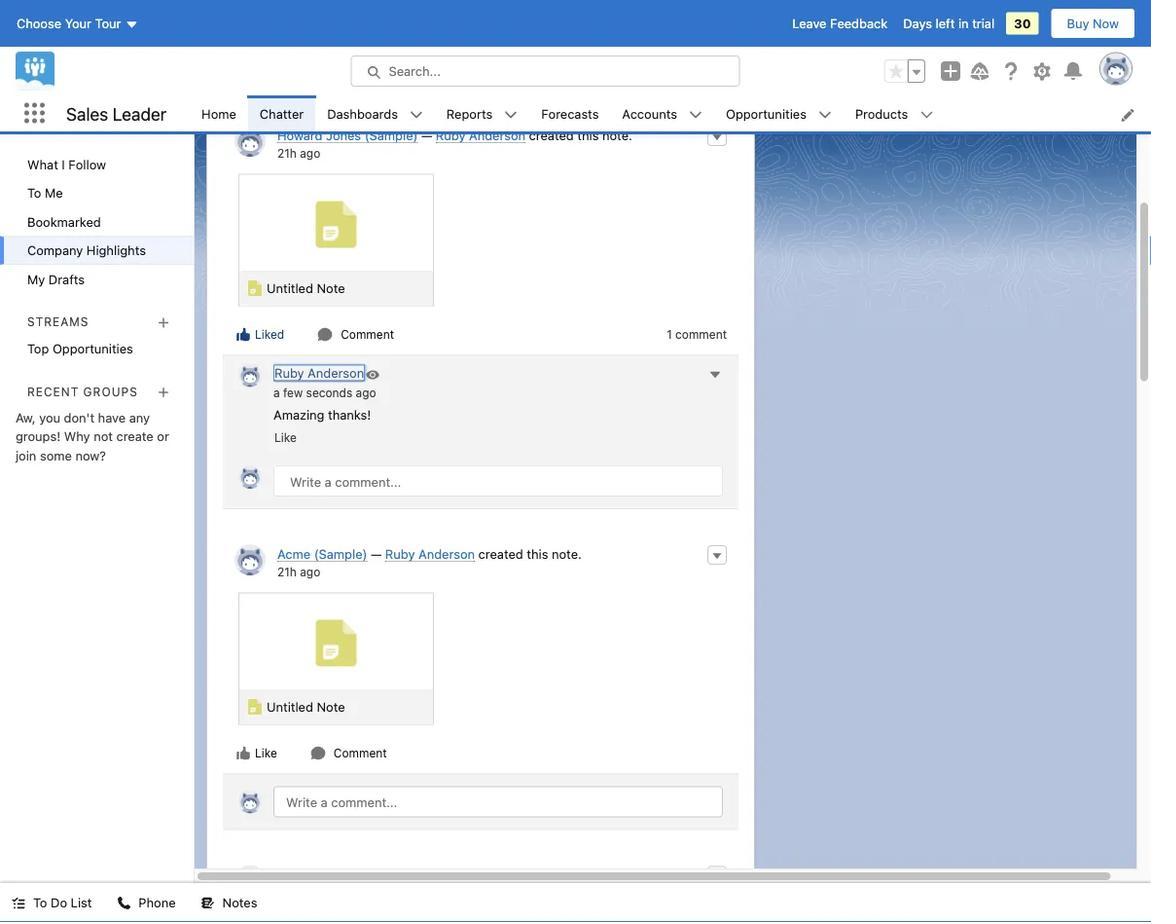 Task type: vqa. For each thing, say whether or not it's contained in the screenshot.
second 'Ruby Anderson, 21h ago' 'element' from the bottom
yes



Task type: locate. For each thing, give the bounding box(es) containing it.
1 21h from the top
[[278, 147, 297, 160]]

text default image left the liked
[[236, 327, 251, 342]]

0 vertical spatial created
[[529, 128, 574, 142]]

21h ago link down howard
[[278, 147, 321, 160]]

howard jones (sample) — ruby anderson created this note. 21h ago
[[278, 128, 633, 160]]

(sample) inside acme (sample) — ruby anderson created this note. 21h ago
[[314, 546, 367, 561]]

1 vertical spatial note.
[[552, 546, 582, 561]]

feedback
[[831, 16, 888, 31]]

list
[[190, 95, 1152, 131]]

0 horizontal spatial note.
[[552, 546, 582, 561]]

amazing thanks! like
[[274, 408, 371, 444]]

2 note from the top
[[317, 699, 345, 714]]

1 note from the top
[[317, 280, 345, 295]]

join
[[16, 448, 36, 463]]

buy
[[1068, 16, 1090, 31]]

buy now
[[1068, 16, 1120, 31]]

1 untitled note from the top
[[267, 280, 345, 295]]

text default image inside reports list item
[[505, 108, 518, 122]]

comment
[[676, 328, 727, 341]]

notes
[[223, 895, 257, 910]]

— down write a comment... text field
[[468, 867, 479, 882]]

dashboards list item
[[316, 95, 435, 131]]

comment
[[341, 328, 394, 341], [334, 746, 387, 760]]

0 vertical spatial ago
[[300, 147, 321, 160]]

1 vertical spatial acme
[[278, 867, 311, 882]]

have
[[98, 410, 126, 425]]

create
[[116, 429, 154, 444]]

30
[[1015, 16, 1032, 31]]

2 horizontal spatial created
[[576, 867, 621, 882]]

text default image right reports
[[505, 108, 518, 122]]

Write a comment... text field
[[274, 466, 723, 497]]

me
[[45, 185, 63, 200]]

0 horizontal spatial created
[[479, 546, 524, 561]]

company
[[27, 243, 83, 258]]

— right acme (sample) link
[[371, 546, 382, 561]]

0 vertical spatial acme
[[278, 546, 311, 561]]

created
[[529, 128, 574, 142], [479, 546, 524, 561], [576, 867, 621, 882]]

acme inside acme (sample) — ruby anderson created this note. 21h ago
[[278, 546, 311, 561]]

anderson down reports
[[469, 128, 526, 142]]

now?
[[75, 448, 106, 463]]

text default image inside liked 'button'
[[236, 327, 251, 342]]

1 vertical spatial untitled
[[267, 699, 313, 714]]

ago down howard
[[300, 147, 321, 160]]

comment button for liked
[[317, 326, 395, 343]]

ruby anderson, 21h ago element
[[223, 114, 739, 355], [223, 533, 739, 774]]

0 horizontal spatial this
[[527, 546, 549, 561]]

0 vertical spatial comment
[[341, 328, 394, 341]]

comment for like
[[334, 746, 387, 760]]

0 vertical spatial note
[[317, 280, 345, 295]]

top
[[27, 341, 49, 356]]

1 acme from the top
[[278, 546, 311, 561]]

groups
[[83, 385, 138, 398]]

tour
[[95, 16, 121, 31]]

ruby anderson link for howard jones (sample)
[[436, 128, 526, 143]]

days left in trial
[[904, 16, 995, 31]]

untitled for acme
[[267, 699, 313, 714]]

1 horizontal spatial this
[[578, 128, 599, 142]]

to me
[[27, 185, 63, 200]]

comment button
[[317, 326, 395, 343], [310, 745, 388, 762]]

1 vertical spatial ago
[[356, 386, 376, 399]]

liked
[[255, 328, 285, 341]]

bookmarked link
[[0, 207, 194, 236]]

created inside acme (sample) — ruby anderson created this note. 21h ago
[[479, 546, 524, 561]]

howard jones (sample) link
[[278, 128, 418, 143]]

1 vertical spatial (sample)
[[314, 546, 367, 561]]

2 vertical spatial ago
[[300, 565, 321, 579]]

1 vertical spatial created
[[479, 546, 524, 561]]

21h down acme (sample) link
[[278, 565, 297, 579]]

1 vertical spatial ruby anderson image
[[239, 790, 262, 814]]

ago up thanks!
[[356, 386, 376, 399]]

ruby anderson image
[[239, 364, 262, 387], [239, 790, 262, 814]]

don't
[[64, 410, 95, 425]]

1 horizontal spatial —
[[422, 128, 433, 142]]

—
[[422, 128, 433, 142], [371, 546, 382, 561], [468, 867, 479, 882]]

follow
[[69, 157, 106, 171]]

forecasts link
[[530, 95, 611, 131]]

0 vertical spatial 21h ago link
[[278, 147, 321, 160]]

opportunities
[[726, 106, 807, 120], [53, 341, 133, 356]]

liked button
[[235, 326, 286, 343]]

chatter
[[260, 106, 304, 120]]

1 vertical spatial comment button
[[310, 745, 388, 762]]

1 21h ago link from the top
[[278, 147, 321, 160]]

0 vertical spatial (sample)
[[365, 128, 418, 142]]

(sample)
[[365, 128, 418, 142], [314, 546, 367, 561], [412, 867, 465, 882]]

2 vertical spatial this
[[624, 867, 646, 882]]

company highlights
[[27, 243, 146, 258]]

text default image inside dashboards list item
[[410, 108, 423, 122]]

1 vertical spatial comment
[[334, 746, 387, 760]]

like button
[[274, 430, 298, 444], [235, 745, 278, 762]]

text default image left phone
[[117, 896, 131, 910]]

2 21h ago link from the top
[[278, 565, 321, 579]]

1 ruby anderson, 21h ago element from the top
[[223, 114, 739, 355]]

howard
[[278, 128, 323, 142]]

2 ruby anderson, 21h ago element from the top
[[223, 533, 739, 774]]

reports list item
[[435, 95, 530, 131]]

dashboards link
[[316, 95, 410, 131]]

0 vertical spatial untitled note
[[267, 280, 345, 295]]

ruby
[[436, 128, 466, 142], [275, 366, 304, 380], [385, 546, 415, 561], [483, 867, 513, 882]]

0 vertical spatial to
[[27, 185, 41, 200]]

drafts
[[49, 272, 85, 286]]

note
[[317, 280, 345, 295], [317, 699, 345, 714]]

accounts list item
[[611, 95, 715, 131]]

this
[[578, 128, 599, 142], [527, 546, 549, 561], [624, 867, 646, 882]]

ruby inside acme (sample) — ruby anderson created this note. 21h ago
[[385, 546, 415, 561]]

created inside howard jones (sample) — ruby anderson created this note. 21h ago
[[529, 128, 574, 142]]

to
[[27, 185, 41, 200], [33, 895, 47, 910]]

1 vertical spatial this
[[527, 546, 549, 561]]

1 vertical spatial note
[[317, 699, 345, 714]]

chatter link
[[248, 95, 316, 131]]

1 vertical spatial to
[[33, 895, 47, 910]]

sales
[[66, 103, 108, 124]]

21h down howard
[[278, 147, 297, 160]]

text default image inside 'comment' button
[[310, 745, 326, 761]]

0 vertical spatial ruby anderson, 21h ago element
[[223, 114, 739, 355]]

— left reports link
[[422, 128, 433, 142]]

recent groups link
[[27, 385, 138, 398]]

acme
[[278, 546, 311, 561], [278, 867, 311, 882]]

21h ago link down acme (sample) link
[[278, 565, 321, 579]]

0 horizontal spatial —
[[371, 546, 382, 561]]

comment for liked
[[341, 328, 394, 341]]

untitled note
[[267, 280, 345, 295], [267, 699, 345, 714]]

2 vertical spatial —
[[468, 867, 479, 882]]

home link
[[190, 95, 248, 131]]

to left "do"
[[33, 895, 47, 910]]

0 vertical spatial this
[[578, 128, 599, 142]]

search... button
[[351, 56, 741, 87]]

note for (sample)
[[317, 699, 345, 714]]

ago inside howard jones (sample) — ruby anderson created this note. 21h ago
[[300, 147, 321, 160]]

0 vertical spatial like button
[[274, 430, 298, 444]]

to me link
[[0, 179, 194, 207]]

1 untitled from the top
[[267, 280, 313, 295]]

text default image right products in the top right of the page
[[921, 108, 934, 122]]

note.
[[603, 128, 633, 142], [552, 546, 582, 561], [649, 867, 679, 882]]

0 vertical spatial untitled
[[267, 280, 313, 295]]

1 horizontal spatial opportunities
[[726, 106, 807, 120]]

ruby anderson link
[[436, 128, 526, 143], [274, 365, 365, 381], [385, 546, 475, 562], [483, 867, 573, 883]]

ruby anderson image
[[235, 126, 266, 157], [239, 466, 262, 489], [235, 544, 266, 576], [235, 865, 266, 896]]

21h inside acme (sample) — ruby anderson created this note. 21h ago
[[278, 565, 297, 579]]

a
[[274, 386, 280, 399]]

top opportunities link
[[0, 335, 194, 363]]

anderson
[[469, 128, 526, 142], [308, 366, 364, 380], [419, 546, 475, 561], [516, 867, 573, 882]]

not
[[94, 429, 113, 444]]

-
[[314, 867, 320, 882]]

anderson down write a comment... text box
[[419, 546, 475, 561]]

some
[[40, 448, 72, 463]]

text default image
[[505, 108, 518, 122], [921, 108, 934, 122], [236, 327, 251, 342], [318, 327, 333, 342], [12, 896, 25, 910], [117, 896, 131, 910]]

0 vertical spatial like
[[275, 430, 297, 444]]

ruby anderson link for acme - 1,200 widgets (sample)
[[483, 867, 573, 883]]

to left me
[[27, 185, 41, 200]]

untitled note for acme
[[267, 699, 345, 714]]

text default image
[[410, 108, 423, 122], [689, 108, 703, 122], [819, 108, 832, 122], [236, 745, 251, 761], [310, 745, 326, 761], [201, 896, 215, 910]]

this inside howard jones (sample) — ruby anderson created this note. 21h ago
[[578, 128, 599, 142]]

buy now button
[[1051, 8, 1136, 39]]

text default image inside accounts list item
[[689, 108, 703, 122]]

2 horizontal spatial note.
[[649, 867, 679, 882]]

0 vertical spatial comment button
[[317, 326, 395, 343]]

or
[[157, 429, 169, 444]]

few
[[283, 386, 303, 399]]

ago down acme (sample) link
[[300, 565, 321, 579]]

1 vertical spatial 21h
[[278, 565, 297, 579]]

2 acme from the top
[[278, 867, 311, 882]]

1 vertical spatial 21h ago link
[[278, 565, 321, 579]]

this inside acme (sample) — ruby anderson created this note. 21h ago
[[527, 546, 549, 561]]

0 vertical spatial opportunities
[[726, 106, 807, 120]]

1 comment status
[[667, 326, 727, 343]]

i
[[62, 157, 65, 171]]

1 vertical spatial —
[[371, 546, 382, 561]]

seconds
[[306, 386, 353, 399]]

0 vertical spatial note.
[[603, 128, 633, 142]]

0 vertical spatial —
[[422, 128, 433, 142]]

leave feedback
[[793, 16, 888, 31]]

to inside to do list button
[[33, 895, 47, 910]]

top opportunities
[[27, 341, 133, 356]]

1 vertical spatial untitled note
[[267, 699, 345, 714]]

text default image left "do"
[[12, 896, 25, 910]]

1 vertical spatial opportunities
[[53, 341, 133, 356]]

acme (sample) link
[[278, 546, 367, 562]]

note. inside howard jones (sample) — ruby anderson created this note. 21h ago
[[603, 128, 633, 142]]

text default image inside like button
[[236, 745, 251, 761]]

1 vertical spatial ruby anderson, 21h ago element
[[223, 533, 739, 774]]

note. inside acme (sample) — ruby anderson created this note. 21h ago
[[552, 546, 582, 561]]

groups!
[[16, 429, 61, 444]]

21h ago link for howard
[[278, 147, 321, 160]]

ruby right acme (sample) link
[[385, 546, 415, 561]]

why not create or join some now?
[[16, 429, 169, 463]]

2 21h from the top
[[278, 565, 297, 579]]

21h
[[278, 147, 297, 160], [278, 565, 297, 579]]

1 horizontal spatial created
[[529, 128, 574, 142]]

0 vertical spatial 21h
[[278, 147, 297, 160]]

1 vertical spatial like button
[[235, 745, 278, 762]]

to inside to me link
[[27, 185, 41, 200]]

0 vertical spatial ruby anderson image
[[239, 364, 262, 387]]

21h inside howard jones (sample) — ruby anderson created this note. 21h ago
[[278, 147, 297, 160]]

2 untitled note from the top
[[267, 699, 345, 714]]

2 untitled from the top
[[267, 699, 313, 714]]

text default image inside phone button
[[117, 896, 131, 910]]

ruby down reports
[[436, 128, 466, 142]]

highlights
[[87, 243, 146, 258]]

group
[[885, 59, 926, 83]]

21h ago link
[[278, 147, 321, 160], [278, 565, 321, 579]]

1 horizontal spatial note.
[[603, 128, 633, 142]]



Task type: describe. For each thing, give the bounding box(es) containing it.
acme - 1,200 widgets (sample) — ruby anderson created this note.
[[278, 867, 679, 882]]

any
[[129, 410, 150, 425]]

anderson up seconds
[[308, 366, 364, 380]]

leave
[[793, 16, 827, 31]]

phone button
[[106, 883, 188, 922]]

recent groups
[[27, 385, 138, 398]]

2 ruby anderson image from the top
[[239, 790, 262, 814]]

amazing
[[274, 408, 325, 422]]

anderson inside howard jones (sample) — ruby anderson created this note. 21h ago
[[469, 128, 526, 142]]

Write a comment... text field
[[274, 786, 723, 818]]

jones
[[326, 128, 361, 142]]

1 vertical spatial like
[[255, 746, 277, 760]]

comment button for like
[[310, 745, 388, 762]]

untitled note for howard
[[267, 280, 345, 295]]

1 ruby anderson image from the top
[[239, 364, 262, 387]]

like button inside ruby anderson, 21h ago element
[[235, 745, 278, 762]]

ruby anderson, 21h ago element containing howard jones (sample)
[[223, 114, 739, 355]]

to do list
[[33, 895, 92, 910]]

home
[[202, 106, 236, 120]]

forecasts
[[542, 106, 599, 120]]

trial
[[973, 16, 995, 31]]

sales leader
[[66, 103, 167, 124]]

bookmarked
[[27, 214, 101, 229]]

text default image inside notes button
[[201, 896, 215, 910]]

like inside amazing thanks! like
[[275, 430, 297, 444]]

text default image inside products list item
[[921, 108, 934, 122]]

2 vertical spatial (sample)
[[412, 867, 465, 882]]

— inside howard jones (sample) — ruby anderson created this note. 21h ago
[[422, 128, 433, 142]]

what
[[27, 157, 58, 171]]

— inside acme (sample) — ruby anderson created this note. 21h ago
[[371, 546, 382, 561]]

ruby down write a comment... text field
[[483, 867, 513, 882]]

text default image up ruby anderson
[[318, 327, 333, 342]]

my
[[27, 272, 45, 286]]

leave feedback link
[[793, 16, 888, 31]]

acme (sample) — ruby anderson created this note. 21h ago
[[278, 546, 582, 579]]

products link
[[844, 95, 921, 131]]

acme for acme - 1,200 widgets (sample) — ruby anderson created this note.
[[278, 867, 311, 882]]

left
[[936, 16, 956, 31]]

ruby anderson
[[275, 366, 364, 380]]

products list item
[[844, 95, 946, 131]]

2 horizontal spatial —
[[468, 867, 479, 882]]

company highlights link
[[0, 236, 194, 265]]

acme - 1,200 widgets (sample) link
[[278, 867, 465, 883]]

2 vertical spatial note.
[[649, 867, 679, 882]]

do
[[51, 895, 67, 910]]

note for jones
[[317, 280, 345, 295]]

phone
[[139, 895, 176, 910]]

list containing home
[[190, 95, 1152, 131]]

list
[[71, 895, 92, 910]]

anderson inside acme (sample) — ruby anderson created this note. 21h ago
[[419, 546, 475, 561]]

ruby anderson, 21h ago element containing acme (sample)
[[223, 533, 739, 774]]

accounts
[[623, 106, 678, 120]]

to for to do list
[[33, 895, 47, 910]]

aw,
[[16, 410, 36, 425]]

1
[[667, 328, 673, 341]]

what i follow link
[[0, 150, 194, 179]]

in
[[959, 16, 969, 31]]

why
[[64, 429, 90, 444]]

ruby anderson link for acme (sample)
[[385, 546, 475, 562]]

notes button
[[190, 883, 269, 922]]

a few seconds ago
[[274, 386, 376, 399]]

ruby inside howard jones (sample) — ruby anderson created this note. 21h ago
[[436, 128, 466, 142]]

recent
[[27, 385, 79, 398]]

my drafts
[[27, 272, 85, 286]]

text default image inside to do list button
[[12, 896, 25, 910]]

untitled for howard
[[267, 280, 313, 295]]

choose your tour
[[17, 16, 121, 31]]

to for to me
[[27, 185, 41, 200]]

opportunities link
[[715, 95, 819, 131]]

widgets
[[359, 867, 408, 882]]

thanks!
[[328, 408, 371, 422]]

what i follow
[[27, 157, 106, 171]]

2 vertical spatial created
[[576, 867, 621, 882]]

your
[[65, 16, 92, 31]]

anderson down write a comment... text field
[[516, 867, 573, 882]]

1 comment
[[667, 328, 727, 341]]

reports link
[[435, 95, 505, 131]]

opportunities inside 'link'
[[726, 106, 807, 120]]

you
[[39, 410, 60, 425]]

1,200
[[324, 867, 356, 882]]

(sample) inside howard jones (sample) — ruby anderson created this note. 21h ago
[[365, 128, 418, 142]]

streams link
[[27, 315, 89, 329]]

to do list button
[[0, 883, 104, 922]]

my drafts link
[[0, 265, 194, 294]]

now
[[1094, 16, 1120, 31]]

21h ago link for acme
[[278, 565, 321, 579]]

acme for acme (sample) — ruby anderson created this note. 21h ago
[[278, 546, 311, 561]]

products
[[856, 106, 909, 120]]

leader
[[113, 103, 167, 124]]

opportunities list item
[[715, 95, 844, 131]]

ruby up few
[[275, 366, 304, 380]]

reports
[[447, 106, 493, 120]]

choose
[[17, 16, 61, 31]]

search...
[[389, 64, 441, 78]]

accounts link
[[611, 95, 689, 131]]

dashboards
[[327, 106, 398, 120]]

ago inside acme (sample) — ruby anderson created this note. 21h ago
[[300, 565, 321, 579]]

streams
[[27, 315, 89, 329]]

days
[[904, 16, 933, 31]]

choose your tour button
[[16, 8, 140, 39]]

0 horizontal spatial opportunities
[[53, 341, 133, 356]]

text default image inside opportunities list item
[[819, 108, 832, 122]]

2 horizontal spatial this
[[624, 867, 646, 882]]



